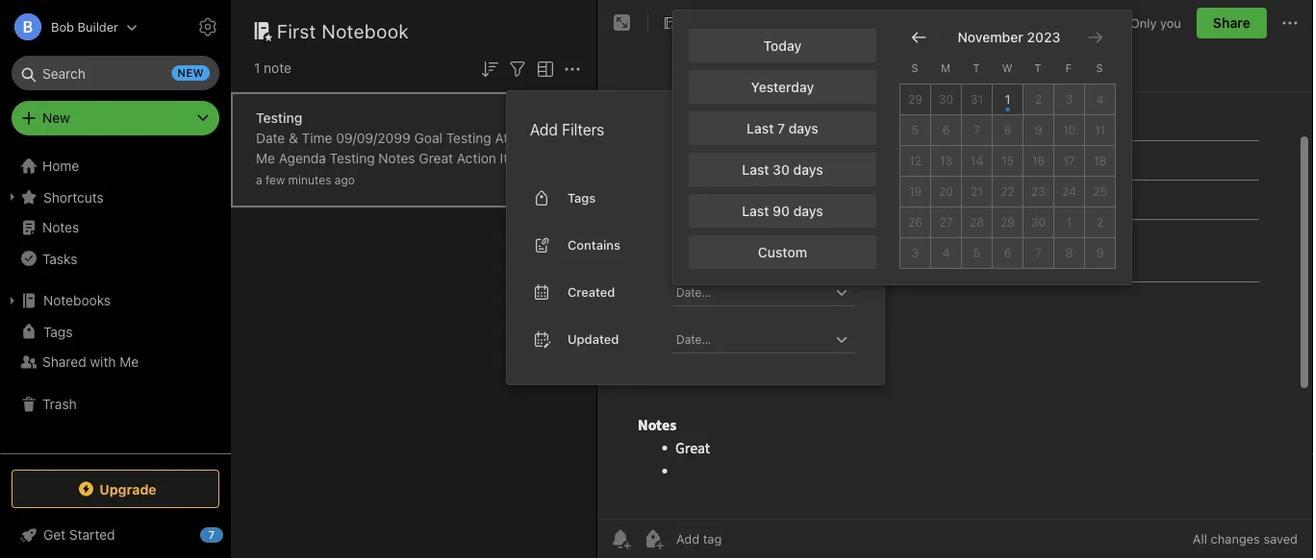 Task type: locate. For each thing, give the bounding box(es) containing it.
0 horizontal spatial 6
[[943, 124, 950, 137]]

2
[[1035, 93, 1042, 106], [1097, 216, 1104, 229]]

s right "f"
[[1096, 62, 1103, 74]]

0 vertical spatial more actions field
[[1279, 8, 1302, 38]]

4 button down 27
[[931, 239, 962, 269]]

0 vertical spatial meeting
[[418, 171, 468, 187]]

date… for updated
[[676, 333, 711, 346]]

15
[[1002, 154, 1014, 168]]

meeting
[[418, 171, 468, 187], [256, 191, 306, 207]]

2 button down the 25
[[1085, 208, 1116, 239]]

note
[[264, 60, 291, 76]]

1 horizontal spatial 8 button
[[1054, 239, 1085, 269]]

1 s from the left
[[912, 62, 918, 74]]

last down yesterday
[[747, 120, 774, 136]]

note window element
[[597, 0, 1313, 559]]

2 vertical spatial days
[[793, 203, 823, 219]]

31
[[971, 93, 983, 106]]

1 horizontal spatial 29 button
[[993, 208, 1024, 239]]

notes down status
[[310, 191, 345, 207]]

0 vertical spatial 9 button
[[1024, 115, 1054, 146]]

1 vertical spatial date…
[[676, 333, 711, 346]]

tree
[[0, 151, 231, 453]]

1 button down 24
[[1054, 208, 1085, 239]]

1 button right 31
[[993, 85, 1024, 115]]

me
[[256, 151, 275, 166], [120, 355, 139, 370]]

 Date picker field
[[673, 279, 873, 307], [673, 326, 873, 354]]

09/09/2099
[[336, 130, 411, 146]]

0 vertical spatial 9
[[1035, 124, 1042, 137]]

8 for the bottom 8 "button"
[[1066, 247, 1073, 260]]

13 button
[[931, 146, 962, 177]]

5 button down 28
[[962, 239, 993, 269]]

1 vertical spatial 1 button
[[1054, 208, 1085, 239]]

0 horizontal spatial 5 button
[[901, 115, 931, 146]]

28 button
[[962, 208, 993, 239]]

0 vertical spatial 1
[[254, 60, 260, 76]]

days right 90
[[793, 203, 823, 219]]

1 vertical spatial 2
[[1097, 216, 1104, 229]]

4 down 27 button
[[943, 247, 950, 260]]

0 vertical spatial 8
[[1004, 124, 1012, 137]]

9 button left 10
[[1024, 115, 1054, 146]]

1 horizontal spatial first notebook
[[680, 15, 766, 30]]

3 button
[[1054, 85, 1085, 115], [901, 239, 931, 269]]

tags button
[[0, 317, 230, 347]]

add
[[530, 121, 558, 139]]

6 button up 13
[[931, 115, 962, 146]]

2 s from the left
[[1096, 62, 1103, 74]]

9
[[1035, 124, 1042, 137], [1097, 247, 1104, 260]]

notes down action
[[472, 171, 507, 187]]

November field
[[954, 27, 1023, 48]]

1 horizontal spatial meeting
[[418, 171, 468, 187]]

0 horizontal spatial testing
[[256, 110, 302, 126]]

Sort options field
[[478, 56, 501, 81]]

2 down the 25 button
[[1097, 216, 1104, 229]]

5 up 12
[[912, 124, 919, 137]]

 date picker field for created
[[673, 279, 873, 307]]

1 right 31 'button'
[[1005, 93, 1010, 106]]

1 horizontal spatial more actions field
[[1279, 8, 1302, 38]]

6 down 22 button
[[1004, 247, 1011, 260]]

1 down 24 button
[[1067, 216, 1072, 229]]

testing up ago
[[330, 151, 375, 166]]

tags up contains
[[568, 191, 596, 205]]

1 horizontal spatial notes
[[472, 171, 507, 187]]

0 horizontal spatial 4
[[943, 247, 950, 260]]

4
[[1096, 93, 1104, 106], [943, 247, 950, 260]]

1 vertical spatial me
[[120, 355, 139, 370]]

0 horizontal spatial 9
[[1035, 124, 1042, 137]]

me right with
[[120, 355, 139, 370]]

30 button
[[931, 85, 962, 115], [1024, 208, 1054, 239]]

1 vertical spatial more actions field
[[561, 56, 584, 81]]

7 button down the 23 button
[[1024, 239, 1054, 269]]

1 horizontal spatial 30
[[939, 93, 953, 106]]

19 button
[[901, 177, 931, 208]]

 date picker field for updated
[[673, 326, 873, 354]]

t right m at top right
[[973, 62, 980, 74]]

23 button
[[1024, 177, 1054, 208]]

30 button down 23
[[1024, 208, 1054, 239]]

1 left note
[[254, 60, 260, 76]]

s left m at top right
[[912, 62, 918, 74]]

1 note
[[254, 60, 291, 76]]

1 horizontal spatial 4 button
[[1085, 85, 1116, 115]]

26
[[908, 216, 923, 229]]

first
[[680, 15, 706, 30], [277, 19, 316, 42]]

9 down the 25 button
[[1097, 247, 1104, 260]]

0 vertical spatial 3 button
[[1054, 85, 1085, 115]]

1 horizontal spatial s
[[1096, 62, 1103, 74]]

date…
[[676, 286, 711, 299], [676, 333, 711, 346]]

1 horizontal spatial 6
[[1004, 247, 1011, 260]]

0 vertical spatial  date picker field
[[673, 279, 873, 307]]

4 button
[[1085, 85, 1116, 115], [931, 239, 962, 269]]

3 for 3 'button' to the right
[[1066, 93, 1073, 106]]

last
[[747, 120, 774, 136], [742, 162, 769, 178], [742, 203, 769, 219]]

first notebook up today
[[680, 15, 766, 30]]

View options field
[[529, 56, 557, 81]]

1 vertical spatial 4
[[943, 247, 950, 260]]

6 button
[[931, 115, 962, 146], [993, 239, 1024, 269]]

notebook
[[709, 15, 766, 30], [322, 19, 409, 42]]

more actions field right view options field
[[561, 56, 584, 81]]

trash
[[42, 397, 77, 413]]

1 vertical spatial 5 button
[[962, 239, 993, 269]]

days left all
[[789, 120, 819, 136]]

1 date… from the top
[[676, 286, 711, 299]]

1 horizontal spatial 29
[[1001, 216, 1015, 229]]

0 vertical spatial 2
[[1035, 93, 1042, 106]]

first notebook up note
[[277, 19, 409, 42]]

2  date picker field from the top
[[673, 326, 873, 354]]

2 horizontal spatial 1
[[1067, 216, 1072, 229]]

0 vertical spatial 1 button
[[993, 85, 1024, 115]]

6 for the top 6 button
[[943, 124, 950, 137]]

1 horizontal spatial t
[[1035, 62, 1042, 74]]

0 horizontal spatial 30 button
[[931, 85, 962, 115]]

3 button down 26
[[901, 239, 931, 269]]

Add filters field
[[506, 56, 529, 81]]

click to collapse image
[[224, 523, 238, 546]]

first up note
[[277, 19, 316, 42]]

29 button left 31
[[901, 85, 931, 115]]

last for last 90 days
[[742, 203, 769, 219]]

1 vertical spatial 6
[[1004, 247, 1011, 260]]

0 vertical spatial date…
[[676, 286, 711, 299]]

0 vertical spatial days
[[789, 120, 819, 136]]

first notebook
[[680, 15, 766, 30], [277, 19, 409, 42]]

shortcuts
[[43, 189, 104, 205]]

tags up shared
[[43, 324, 73, 340]]

testing
[[256, 110, 302, 126], [446, 130, 491, 146], [330, 151, 375, 166]]

0 vertical spatial testing
[[256, 110, 302, 126]]

today
[[764, 38, 802, 53]]

19
[[909, 185, 922, 199]]

29 button right 28
[[993, 208, 1024, 239]]

testing up date
[[256, 110, 302, 126]]

0 horizontal spatial s
[[912, 62, 918, 74]]

16
[[1032, 154, 1045, 168]]

0 horizontal spatial t
[[973, 62, 980, 74]]

5 down 28 button
[[973, 247, 981, 260]]

t right w
[[1035, 62, 1042, 74]]

0 horizontal spatial 3
[[912, 247, 919, 260]]

1 vertical spatial 7 button
[[1024, 239, 1054, 269]]

1 vertical spatial 2 button
[[1085, 208, 1116, 239]]

0 horizontal spatial 6 button
[[931, 115, 962, 146]]

1 horizontal spatial 3 button
[[1054, 85, 1085, 115]]

25
[[1093, 185, 1107, 199]]

with
[[90, 355, 116, 370]]

notes up tasks
[[42, 220, 79, 236]]

0 horizontal spatial 1 button
[[993, 85, 1024, 115]]

2 vertical spatial last
[[742, 203, 769, 219]]

up
[[399, 171, 414, 187]]

0 horizontal spatial 29
[[908, 93, 923, 106]]

9 left 10
[[1035, 124, 1042, 137]]

days for last 90 days
[[793, 203, 823, 219]]

last up last 90 days at right top
[[742, 162, 769, 178]]

2 vertical spatial testing
[[330, 151, 375, 166]]

9 button down the 25 button
[[1085, 239, 1116, 269]]

home link
[[0, 151, 231, 182]]

add a reminder image
[[609, 528, 632, 551]]

expand notebooks image
[[5, 293, 20, 309]]

updated
[[568, 332, 619, 347]]

tree containing home
[[0, 151, 231, 453]]

5 button up 12
[[901, 115, 931, 146]]

30 up 90
[[773, 162, 790, 178]]

9 button
[[1024, 115, 1054, 146], [1085, 239, 1116, 269]]

0 vertical spatial 29
[[908, 93, 923, 106]]

out
[[546, 171, 566, 187]]

1 vertical spatial 29 button
[[993, 208, 1024, 239]]

0 vertical spatial notes
[[472, 171, 507, 187]]

2 button up 16
[[1024, 85, 1054, 115]]

29 up 12
[[908, 93, 923, 106]]

4 button up 11
[[1085, 85, 1116, 115]]

1 horizontal spatial notebook
[[709, 15, 766, 30]]

0 horizontal spatial tags
[[43, 324, 73, 340]]

shared with me link
[[0, 347, 230, 378]]

0 horizontal spatial 5
[[912, 124, 919, 137]]

0 horizontal spatial 30
[[773, 162, 790, 178]]

More actions field
[[1279, 8, 1302, 38], [561, 56, 584, 81]]

1 vertical spatial 5
[[973, 247, 981, 260]]

13
[[940, 154, 953, 168]]

testing up action
[[446, 130, 491, 146]]

1 horizontal spatial tags
[[568, 191, 596, 205]]

1 horizontal spatial 2 button
[[1085, 208, 1116, 239]]

29 button
[[901, 85, 931, 115], [993, 208, 1024, 239]]

1 vertical spatial last
[[742, 162, 769, 178]]

2 date… from the top
[[676, 333, 711, 346]]

1 vertical spatial days
[[793, 162, 823, 178]]

8 button down 24 button
[[1054, 239, 1085, 269]]

meeting down great
[[418, 171, 468, 187]]

27 button
[[931, 208, 962, 239]]

tasks button
[[0, 243, 230, 274]]

me down date
[[256, 151, 275, 166]]

date
[[256, 130, 285, 146]]

notes up up
[[378, 151, 415, 166]]

4 up 11
[[1096, 93, 1104, 106]]

0 horizontal spatial first
[[277, 19, 316, 42]]

18 button
[[1085, 146, 1116, 177]]

2 t from the left
[[1035, 62, 1042, 74]]

30 left 31
[[939, 93, 953, 106]]

8
[[1004, 124, 1012, 137], [1066, 247, 1073, 260]]

0 vertical spatial last
[[747, 120, 774, 136]]

2 right 31 'button'
[[1035, 93, 1042, 106]]

8 up 15
[[1004, 124, 1012, 137]]

12
[[909, 154, 922, 168]]

5 for right '5' button
[[973, 247, 981, 260]]

29 right 28 button
[[1001, 216, 1015, 229]]

0 horizontal spatial 7 button
[[962, 115, 993, 146]]

last 7 days
[[747, 120, 819, 136]]

8 down 24 button
[[1066, 247, 1073, 260]]

more actions image
[[561, 58, 584, 81]]

30 down the 23 button
[[1031, 216, 1046, 229]]

1 horizontal spatial 30 button
[[1024, 208, 1054, 239]]

2 horizontal spatial testing
[[446, 130, 491, 146]]

1 horizontal spatial 1 button
[[1054, 208, 1085, 239]]

last left 90
[[742, 203, 769, 219]]

more actions image
[[1279, 12, 1302, 35]]

days down clear
[[793, 162, 823, 178]]

days
[[789, 120, 819, 136], [793, 162, 823, 178], [793, 203, 823, 219]]

1 horizontal spatial me
[[256, 151, 275, 166]]

7 button
[[962, 115, 993, 146], [1024, 239, 1054, 269]]

3
[[1066, 93, 1073, 106], [912, 247, 919, 260]]

0 vertical spatial me
[[256, 151, 275, 166]]

more actions field right the share button at the top of page
[[1279, 8, 1302, 38]]

7 button up 14
[[962, 115, 993, 146]]

3 up 10
[[1066, 93, 1073, 106]]

12 button
[[901, 146, 931, 177]]

1 horizontal spatial 3
[[1066, 93, 1073, 106]]

10 button
[[1054, 115, 1085, 146]]

assignee
[[256, 171, 312, 187]]

and
[[348, 191, 371, 207]]

t
[[973, 62, 980, 74], [1035, 62, 1042, 74]]

30 button left 31
[[931, 85, 962, 115]]

0 vertical spatial 6 button
[[931, 115, 962, 146]]

notes inside date & time 09/09/2099 goal testing attendees me agenda testing notes great action items assignee status clean up meeting notes send out meeting notes and actio...
[[378, 151, 415, 166]]

8 button up 15
[[993, 115, 1024, 146]]

6 button down 22 button
[[993, 239, 1024, 269]]

last for last 7 days
[[747, 120, 774, 136]]

0 horizontal spatial 2 button
[[1024, 85, 1054, 115]]

6 up 13
[[943, 124, 950, 137]]

1  date picker field from the top
[[673, 279, 873, 307]]

started
[[69, 528, 115, 544]]

1 vertical spatial 4 button
[[931, 239, 962, 269]]

0 horizontal spatial notes
[[310, 191, 345, 207]]

first right expand note image
[[680, 15, 706, 30]]

22
[[1001, 185, 1015, 199]]

7 left "click to collapse" icon
[[209, 530, 215, 542]]

goal
[[414, 130, 443, 146]]

1 horizontal spatial 1
[[1005, 93, 1010, 106]]

0 horizontal spatial 9 button
[[1024, 115, 1054, 146]]

meeting down few
[[256, 191, 306, 207]]

changes
[[1211, 533, 1260, 547]]

28
[[970, 216, 984, 229]]

0 vertical spatial notes
[[378, 151, 415, 166]]

upgrade
[[99, 482, 157, 498]]

agenda
[[279, 151, 326, 166]]

items
[[500, 151, 534, 166]]

3 down 26 button
[[912, 247, 919, 260]]

send
[[510, 171, 542, 187]]

8 button
[[993, 115, 1024, 146], [1054, 239, 1085, 269]]

0 horizontal spatial 3 button
[[901, 239, 931, 269]]

1 horizontal spatial testing
[[330, 151, 375, 166]]

1 horizontal spatial first
[[680, 15, 706, 30]]

Search text field
[[25, 56, 206, 90]]

3 button up 10
[[1054, 85, 1085, 115]]

tasks
[[42, 251, 77, 267]]

1 horizontal spatial 5
[[973, 247, 981, 260]]



Task type: describe. For each thing, give the bounding box(es) containing it.
1 vertical spatial 6 button
[[993, 239, 1024, 269]]

8 for the leftmost 8 "button"
[[1004, 124, 1012, 137]]

time
[[302, 130, 332, 146]]

bob builder
[[51, 20, 118, 34]]

m
[[941, 62, 950, 74]]

home
[[42, 158, 79, 174]]

trash link
[[0, 390, 230, 420]]

first notebook button
[[656, 10, 773, 37]]

2023
[[1027, 29, 1061, 45]]

new
[[42, 110, 70, 126]]

1 vertical spatial 8 button
[[1054, 239, 1085, 269]]

17
[[1063, 154, 1075, 168]]

settings image
[[196, 15, 219, 38]]

status
[[316, 171, 356, 187]]

last 30 days
[[742, 162, 823, 178]]

26 button
[[901, 208, 931, 239]]

24
[[1062, 185, 1077, 199]]

more actions field inside note window element
[[1279, 8, 1302, 38]]

1 t from the left
[[973, 62, 980, 74]]

31 button
[[962, 85, 993, 115]]

new search field
[[25, 56, 210, 90]]

notebooks
[[43, 293, 111, 309]]

builder
[[78, 20, 118, 34]]

0 vertical spatial 4 button
[[1085, 85, 1116, 115]]

20
[[939, 185, 953, 199]]

&
[[289, 130, 298, 146]]

upgrade button
[[12, 470, 219, 509]]

created
[[568, 285, 615, 300]]

add tag image
[[642, 528, 665, 551]]

0 vertical spatial 5 button
[[901, 115, 931, 146]]

Note Editor text field
[[597, 92, 1313, 520]]

15 button
[[993, 146, 1024, 177]]

14 button
[[962, 146, 993, 177]]

1 horizontal spatial 9
[[1097, 247, 1104, 260]]

shortcuts button
[[0, 182, 230, 213]]

get started
[[43, 528, 115, 544]]

3 for bottommost 3 'button'
[[912, 247, 919, 260]]

0 horizontal spatial 4 button
[[931, 239, 962, 269]]

all
[[1193, 533, 1207, 547]]

a few minutes ago
[[256, 174, 355, 187]]

Add tag field
[[674, 532, 819, 548]]

1 vertical spatial 30 button
[[1024, 208, 1054, 239]]

0 vertical spatial 2 button
[[1024, 85, 1054, 115]]

notebooks link
[[0, 286, 230, 317]]

bob
[[51, 20, 74, 34]]

date… for created
[[676, 286, 711, 299]]

5 for '5' button to the top
[[912, 124, 919, 137]]

1 vertical spatial 29
[[1001, 216, 1015, 229]]

14
[[971, 154, 983, 168]]

me inside date & time 09/09/2099 goal testing attendees me agenda testing notes great action items assignee status clean up meeting notes send out meeting notes and actio...
[[256, 151, 275, 166]]

2023 field
[[1023, 27, 1061, 48]]

saved
[[1264, 533, 1298, 547]]

0 horizontal spatial first notebook
[[277, 19, 409, 42]]

clear all button
[[801, 118, 855, 141]]

1 vertical spatial notes
[[310, 191, 345, 207]]

0 horizontal spatial 2
[[1035, 93, 1042, 106]]

7 left clear
[[777, 120, 785, 136]]

10
[[1063, 124, 1076, 137]]

add filters image
[[506, 58, 529, 81]]

11 button
[[1085, 115, 1116, 146]]

share
[[1213, 15, 1251, 31]]

shared with me
[[42, 355, 139, 370]]

great
[[419, 151, 453, 166]]

7 down 31 'button'
[[974, 124, 980, 137]]

24 button
[[1054, 177, 1085, 208]]

25 button
[[1085, 177, 1116, 208]]

last 90 days
[[742, 203, 823, 219]]

tags inside button
[[43, 324, 73, 340]]

date & time 09/09/2099 goal testing attendees me agenda testing notes great action items assignee status clean up meeting notes send out meeting notes and actio...
[[256, 130, 566, 207]]

only you
[[1130, 16, 1181, 30]]

1 horizontal spatial 7 button
[[1024, 239, 1054, 269]]

all changes saved
[[1193, 533, 1298, 547]]

clean
[[360, 171, 395, 187]]

first inside button
[[680, 15, 706, 30]]

Help and Learning task checklist field
[[0, 521, 231, 551]]

all
[[840, 122, 853, 137]]

november
[[958, 29, 1023, 45]]

11
[[1095, 124, 1106, 137]]

7 down the 23 button
[[1035, 247, 1042, 260]]

6 for bottom 6 button
[[1004, 247, 1011, 260]]

0 horizontal spatial 8 button
[[993, 115, 1024, 146]]

ago
[[335, 174, 355, 187]]

23
[[1032, 185, 1046, 199]]

Account field
[[0, 8, 138, 46]]

0 horizontal spatial me
[[120, 355, 139, 370]]

minutes
[[288, 174, 331, 187]]

18
[[1094, 154, 1107, 168]]

21 button
[[962, 177, 993, 208]]

new
[[178, 67, 204, 79]]

first notebook inside button
[[680, 15, 766, 30]]

1 vertical spatial 3 button
[[901, 239, 931, 269]]

1 horizontal spatial 5 button
[[962, 239, 993, 269]]

0 horizontal spatial 29 button
[[901, 85, 931, 115]]

0 horizontal spatial meeting
[[256, 191, 306, 207]]

1 vertical spatial 30
[[773, 162, 790, 178]]

a
[[256, 174, 262, 187]]

7 inside help and learning task checklist field
[[209, 530, 215, 542]]

few
[[266, 174, 285, 187]]

f
[[1066, 62, 1072, 74]]

clear
[[803, 122, 836, 137]]

share button
[[1197, 8, 1267, 38]]

november 2023
[[958, 29, 1061, 45]]

actio...
[[375, 191, 417, 207]]

attendees
[[495, 130, 558, 146]]

0 vertical spatial tags
[[568, 191, 596, 205]]

0 horizontal spatial notebook
[[322, 19, 409, 42]]

17 button
[[1054, 146, 1085, 177]]

0 horizontal spatial more actions field
[[561, 56, 584, 81]]

contains
[[568, 238, 621, 253]]

1 vertical spatial testing
[[446, 130, 491, 146]]

0 horizontal spatial notes
[[42, 220, 79, 236]]

days for last 30 days
[[793, 162, 823, 178]]

get
[[43, 528, 66, 544]]

expand note image
[[611, 12, 634, 35]]

27
[[939, 216, 953, 229]]

22 button
[[993, 177, 1024, 208]]

21
[[971, 185, 983, 199]]

1 vertical spatial 1
[[1005, 93, 1010, 106]]

custom
[[758, 244, 807, 260]]

notes link
[[0, 213, 230, 243]]

last for last 30 days
[[742, 162, 769, 178]]

16 button
[[1024, 146, 1054, 177]]

only
[[1130, 16, 1157, 30]]

add filters
[[530, 121, 605, 139]]

90
[[773, 203, 790, 219]]

shared
[[42, 355, 86, 370]]

days for last 7 days
[[789, 120, 819, 136]]

0 vertical spatial 7 button
[[962, 115, 993, 146]]

1 horizontal spatial 9 button
[[1085, 239, 1116, 269]]

notebook inside button
[[709, 15, 766, 30]]

0 vertical spatial 4
[[1096, 93, 1104, 106]]

2 horizontal spatial 30
[[1031, 216, 1046, 229]]

1 horizontal spatial 2
[[1097, 216, 1104, 229]]

0 vertical spatial 30
[[939, 93, 953, 106]]

20 button
[[931, 177, 962, 208]]



Task type: vqa. For each thing, say whether or not it's contained in the screenshot.
fifth Week from the bottom of the Project Plan #1 Summary Lululemon Nike Major Milestones 100 Sales Week 1 Mm/Dd/Yy Week 2 Mm/Dd/Yy Week 3 Mm/Dd/Yy Week 4 Mm/Dd/Yy Week 5 Mm/Dd/Yy Task 1 Task 2 Task 3 Task 4 Le...
no



